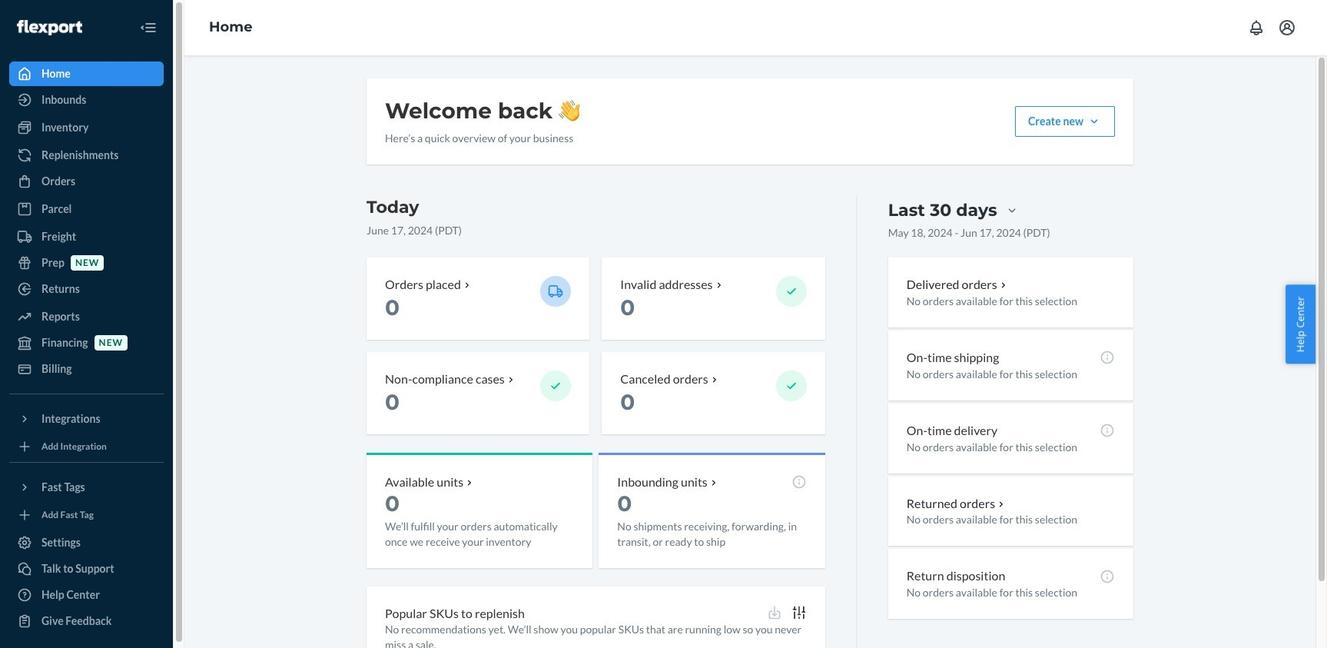 Task type: locate. For each thing, give the bounding box(es) containing it.
flexport logo image
[[17, 20, 83, 35]]



Task type: describe. For each thing, give the bounding box(es) containing it.
open account menu image
[[1279, 18, 1297, 37]]

close navigation image
[[139, 18, 158, 37]]

hand-wave emoji image
[[559, 100, 581, 121]]

open notifications image
[[1248, 18, 1266, 37]]



Task type: vqa. For each thing, say whether or not it's contained in the screenshot.
FLEXPORT LOGO
yes



